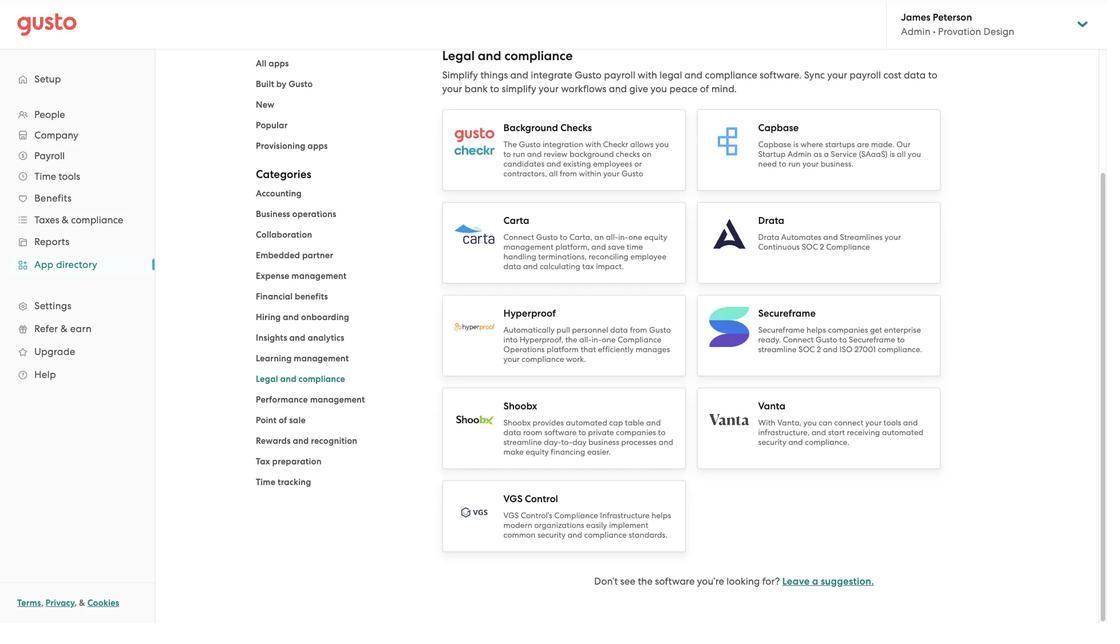 Task type: describe. For each thing, give the bounding box(es) containing it.
setup
[[34, 73, 61, 85]]

startups
[[825, 140, 855, 149]]

0 vertical spatial is
[[794, 140, 799, 149]]

& for earn
[[61, 323, 68, 334]]

carta logo image
[[454, 224, 494, 244]]

tax
[[583, 262, 594, 271]]

compliance. inside secureframe secureframe helps companies get enterprise ready. connect gusto to secureframe to streamline soc 2 and iso 27001 compliance.
[[878, 345, 923, 354]]

data inside legal and compliance simplify things and integrate gusto payroll with legal and compliance software. sync your payroll cost data to your bank to simplify your workflows and give you peace of mind.
[[904, 69, 926, 81]]

compliance inside vgs control vgs control's compliance infrastructure helps modern organizations easily implement common security and compliance standards.
[[584, 530, 627, 539]]

hiring and onboarding link
[[256, 312, 349, 322]]

soc inside drata drata automates and streamlines your continuous soc 2 compliance
[[802, 242, 818, 251]]

gusto inside secureframe secureframe helps companies get enterprise ready. connect gusto to secureframe to streamline soc 2 and iso 27001 compliance.
[[816, 335, 838, 344]]

business
[[256, 209, 290, 219]]

continuous
[[758, 242, 800, 251]]

taxes & compliance
[[34, 214, 123, 226]]

and inside secureframe secureframe helps companies get enterprise ready. connect gusto to secureframe to streamline soc 2 and iso 27001 compliance.
[[823, 345, 838, 354]]

your inside 'hyperproof automatically pull personnel data from gusto into hyperproof, the all-in-one compliance operations platform that efficiently manages your compliance work.'
[[504, 354, 520, 364]]

streamline inside the shoobx shoobx provides automated cap table and data room software to private companies to streamline day-to-day business processes and make equity financing easier.
[[504, 438, 542, 447]]

all- inside 'hyperproof automatically pull personnel data from gusto into hyperproof, the all-in-one compliance operations platform that efficiently manages your compliance work.'
[[580, 335, 592, 344]]

equity inside the shoobx shoobx provides automated cap table and data room software to private companies to streamline day-to-day business processes and make equity financing easier.
[[526, 447, 549, 456]]

infrastructure,
[[758, 428, 810, 437]]

control
[[525, 493, 558, 505]]

data inside carta connect gusto to carta, an all-in-one equity management platform, and save time handling terminations, reconciling employee data and calculating tax impact.
[[504, 262, 521, 271]]

new
[[256, 100, 275, 110]]

terminations,
[[538, 252, 587, 261]]

settings
[[34, 300, 72, 312]]

refer
[[34, 323, 58, 334]]

accounting
[[256, 188, 302, 199]]

from inside 'hyperproof automatically pull personnel data from gusto into hyperproof, the all-in-one compliance operations platform that efficiently manages your compliance work.'
[[630, 325, 647, 334]]

upgrade
[[34, 346, 75, 357]]

you inside capbase capbase is where startups are made. our startup admin as a service (saaas) is all you need to run your business.
[[908, 149, 921, 159]]

helps inside vgs control vgs control's compliance infrastructure helps modern organizations easily implement common security and compliance standards.
[[652, 511, 671, 520]]

equity inside carta connect gusto to carta, an all-in-one equity management platform, and save time handling terminations, reconciling employee data and calculating tax impact.
[[644, 232, 668, 242]]

table
[[625, 418, 644, 427]]

all apps link
[[256, 58, 289, 69]]

iso
[[840, 345, 853, 354]]

management inside carta connect gusto to carta, an all-in-one equity management platform, and save time handling terminations, reconciling employee data and calculating tax impact.
[[504, 242, 554, 251]]

to inside background checks the gusto integration with checkr allows you to run and review background checks on candidates and existing employees or contractors, all from within your gusto
[[504, 149, 511, 159]]

0 vertical spatial secureframe
[[758, 308, 816, 320]]

upgrade link
[[11, 341, 143, 362]]

tools inside the time tools dropdown button
[[59, 171, 80, 182]]

run inside background checks the gusto integration with checkr allows you to run and review background checks on candidates and existing employees or contractors, all from within your gusto
[[513, 149, 525, 159]]

can
[[819, 418, 833, 427]]

gusto inside carta connect gusto to carta, an all-in-one equity management platform, and save time handling terminations, reconciling employee data and calculating tax impact.
[[536, 232, 558, 242]]

& for compliance
[[62, 214, 69, 226]]

enterprise
[[884, 325, 921, 334]]

on
[[642, 149, 652, 159]]

vanta
[[758, 400, 786, 412]]

that
[[581, 345, 596, 354]]

sync
[[804, 69, 825, 81]]

the
[[504, 140, 517, 149]]

collaboration link
[[256, 230, 312, 240]]

2 shoobx from the top
[[504, 418, 531, 427]]

management for performance management
[[310, 395, 365, 405]]

with inside legal and compliance simplify things and integrate gusto payroll with legal and compliance software. sync your payroll cost data to your bank to simplify your workflows and give you peace of mind.
[[638, 69, 657, 81]]

tools inside 'vanta with vanta, you can connect your tools and infrastructure, and start receiving automated security and compliance.'
[[884, 418, 902, 427]]

bank
[[465, 83, 488, 94]]

learning management link
[[256, 353, 349, 364]]

hyperproof,
[[520, 335, 564, 344]]

vgs control logo image
[[454, 500, 494, 526]]

review
[[544, 149, 568, 159]]

helps inside secureframe secureframe helps companies get enterprise ready. connect gusto to secureframe to streamline soc 2 and iso 27001 compliance.
[[807, 325, 826, 334]]

compliance inside drata drata automates and streamlines your continuous soc 2 compliance
[[826, 242, 870, 251]]

new link
[[256, 100, 275, 110]]

all
[[256, 58, 267, 69]]

business operations link
[[256, 209, 336, 219]]

in- inside carta connect gusto to carta, an all-in-one equity management platform, and save time handling terminations, reconciling employee data and calculating tax impact.
[[618, 232, 629, 242]]

1 capbase from the top
[[758, 122, 799, 134]]

time tools button
[[11, 166, 143, 187]]

infrastructure
[[600, 511, 650, 520]]

business
[[589, 438, 620, 447]]

drata logo image
[[709, 214, 749, 254]]

and inside drata drata automates and streamlines your continuous soc 2 compliance
[[824, 232, 838, 242]]

existing
[[563, 159, 591, 168]]

companies inside the shoobx shoobx provides automated cap table and data room software to private companies to streamline day-to-day business processes and make equity financing easier.
[[616, 428, 656, 437]]

for?
[[763, 576, 780, 587]]

time for time tracking
[[256, 477, 276, 487]]

software.
[[760, 69, 802, 81]]

employees
[[593, 159, 633, 168]]

room
[[523, 428, 543, 437]]

easily
[[586, 521, 607, 530]]

cost
[[884, 69, 902, 81]]

built by gusto
[[256, 79, 313, 89]]

connect inside carta connect gusto to carta, an all-in-one equity management platform, and save time handling terminations, reconciling employee data and calculating tax impact.
[[504, 232, 534, 242]]

analytics
[[308, 333, 345, 343]]

legal
[[660, 69, 682, 81]]

2 payroll from the left
[[850, 69, 881, 81]]

2 inside secureframe secureframe helps companies get enterprise ready. connect gusto to secureframe to streamline soc 2 and iso 27001 compliance.
[[817, 345, 821, 354]]

company button
[[11, 125, 143, 145]]

hyperproof logo image
[[454, 323, 494, 331]]

partner
[[302, 250, 333, 261]]

candidates
[[504, 159, 545, 168]]

home image
[[17, 13, 77, 36]]

into
[[504, 335, 518, 344]]

handling
[[504, 252, 537, 261]]

or
[[635, 159, 642, 168]]

admin inside capbase capbase is where startups are made. our startup admin as a service (saaas) is all you need to run your business.
[[788, 149, 812, 159]]

carta,
[[570, 232, 593, 242]]

you inside 'vanta with vanta, you can connect your tools and infrastructure, and start receiving automated security and compliance.'
[[804, 418, 817, 427]]

are
[[857, 140, 869, 149]]

2 vertical spatial secureframe
[[849, 335, 896, 344]]

soc inside secureframe secureframe helps companies get enterprise ready. connect gusto to secureframe to streamline soc 2 and iso 27001 compliance.
[[799, 345, 815, 354]]

performance management link
[[256, 395, 365, 405]]

taxes & compliance button
[[11, 210, 143, 230]]

capbase logo image
[[709, 121, 749, 161]]

connect
[[835, 418, 864, 427]]

one inside 'hyperproof automatically pull personnel data from gusto into hyperproof, the all-in-one compliance operations platform that efficiently manages your compliance work.'
[[602, 335, 616, 344]]

all apps
[[256, 58, 289, 69]]

categories
[[256, 168, 311, 181]]

2 , from the left
[[75, 598, 77, 608]]

gusto navigation element
[[0, 49, 155, 404]]

startup
[[758, 149, 786, 159]]

hyperproof
[[504, 308, 556, 320]]

to inside carta connect gusto to carta, an all-in-one equity management platform, and save time handling terminations, reconciling employee data and calculating tax impact.
[[560, 232, 568, 242]]

security inside vgs control vgs control's compliance infrastructure helps modern organizations easily implement common security and compliance standards.
[[538, 530, 566, 539]]

gusto down background
[[519, 140, 541, 149]]

software inside the shoobx shoobx provides automated cap table and data room software to private companies to streamline day-to-day business processes and make equity financing easier.
[[545, 428, 577, 437]]

save
[[608, 242, 625, 251]]

1 vertical spatial is
[[890, 149, 895, 159]]

operations
[[292, 209, 336, 219]]

popular link
[[256, 120, 288, 131]]

secureframe logo image
[[709, 307, 749, 347]]

rewards and recognition
[[256, 436, 358, 446]]

app directory
[[34, 259, 97, 270]]

financial benefits
[[256, 291, 328, 302]]

list containing people
[[0, 104, 155, 386]]

to-
[[561, 438, 573, 447]]

1 vertical spatial a
[[812, 576, 819, 588]]

time tracking
[[256, 477, 311, 487]]

help
[[34, 369, 56, 380]]

legal and compliance simplify things and integrate gusto payroll with legal and compliance software. sync your payroll cost data to your bank to simplify your workflows and give you peace of mind.
[[442, 48, 938, 94]]

compliance inside 'hyperproof automatically pull personnel data from gusto into hyperproof, the all-in-one compliance operations platform that efficiently manages your compliance work.'
[[618, 335, 662, 344]]

expense management
[[256, 271, 347, 281]]

control's
[[521, 511, 552, 520]]

featured
[[256, 38, 302, 51]]

you inside legal and compliance simplify things and integrate gusto payroll with legal and compliance software. sync your payroll cost data to your bank to simplify your workflows and give you peace of mind.
[[651, 83, 667, 94]]

company
[[34, 129, 78, 141]]

manages
[[636, 345, 670, 354]]

connect inside secureframe secureframe helps companies get enterprise ready. connect gusto to secureframe to streamline soc 2 and iso 27001 compliance.
[[783, 335, 814, 344]]

recognition
[[311, 436, 358, 446]]

operations
[[504, 345, 545, 354]]

by
[[277, 79, 287, 89]]

within
[[579, 169, 602, 178]]

2 vgs from the top
[[504, 511, 519, 520]]

built by gusto link
[[256, 79, 313, 89]]

point of sale link
[[256, 415, 306, 425]]

drata drata automates and streamlines your continuous soc 2 compliance
[[758, 215, 901, 251]]

checks
[[616, 149, 640, 159]]

things
[[481, 69, 508, 81]]

shoobx logo image
[[454, 400, 494, 440]]

legal for legal and compliance simplify things and integrate gusto payroll with legal and compliance software. sync your payroll cost data to your bank to simplify your workflows and give you peace of mind.
[[442, 48, 475, 64]]

help link
[[11, 364, 143, 385]]



Task type: locate. For each thing, give the bounding box(es) containing it.
gusto down or
[[622, 169, 644, 178]]

made.
[[871, 140, 895, 149]]

compliance up organizations
[[554, 511, 598, 520]]

1 horizontal spatial legal
[[442, 48, 475, 64]]

efficiently
[[598, 345, 634, 354]]

your right streamlines
[[885, 232, 901, 242]]

1 horizontal spatial a
[[824, 149, 829, 159]]

your down simplify
[[442, 83, 462, 94]]

security down organizations
[[538, 530, 566, 539]]

is left where
[[794, 140, 799, 149]]

privacy
[[46, 598, 75, 608]]

settings link
[[11, 295, 143, 316]]

all- up that
[[580, 335, 592, 344]]

,
[[41, 598, 43, 608], [75, 598, 77, 608]]

0 vertical spatial compliance.
[[878, 345, 923, 354]]

1 vertical spatial time
[[256, 477, 276, 487]]

time
[[627, 242, 643, 251]]

setup link
[[11, 69, 143, 89]]

1 vertical spatial software
[[655, 576, 695, 587]]

data down handling
[[504, 262, 521, 271]]

all- inside carta connect gusto to carta, an all-in-one equity management platform, and save time handling terminations, reconciling employee data and calculating tax impact.
[[606, 232, 618, 242]]

and inside vgs control vgs control's compliance infrastructure helps modern organizations easily implement common security and compliance standards.
[[568, 530, 582, 539]]

you inside background checks the gusto integration with checkr allows you to run and review background checks on candidates and existing employees or contractors, all from within your gusto
[[656, 140, 669, 149]]

your down operations
[[504, 354, 520, 364]]

security down infrastructure,
[[758, 438, 787, 447]]

2 capbase from the top
[[758, 140, 792, 149]]

one inside carta connect gusto to carta, an all-in-one equity management platform, and save time handling terminations, reconciling employee data and calculating tax impact.
[[629, 232, 643, 242]]

earn
[[70, 323, 92, 334]]

soc
[[802, 242, 818, 251], [799, 345, 815, 354]]

easier.
[[587, 447, 611, 456]]

start
[[828, 428, 845, 437]]

security
[[758, 438, 787, 447], [538, 530, 566, 539]]

1 horizontal spatial helps
[[807, 325, 826, 334]]

to inside capbase capbase is where startups are made. our startup admin as a service (saaas) is all you need to run your business.
[[779, 159, 787, 168]]

in- down personnel
[[592, 335, 602, 344]]

1 vertical spatial companies
[[616, 428, 656, 437]]

2 drata from the top
[[758, 232, 780, 242]]

all inside background checks the gusto integration with checkr allows you to run and review background checks on candidates and existing employees or contractors, all from within your gusto
[[549, 169, 558, 178]]

expense management link
[[256, 271, 347, 281]]

your
[[828, 69, 848, 81], [442, 83, 462, 94], [539, 83, 559, 94], [803, 159, 819, 168], [604, 169, 620, 178], [885, 232, 901, 242], [504, 354, 520, 364], [866, 418, 882, 427]]

1 vertical spatial connect
[[783, 335, 814, 344]]

0 vertical spatial &
[[62, 214, 69, 226]]

2 horizontal spatial compliance
[[826, 242, 870, 251]]

apps for provisioning apps
[[308, 141, 328, 151]]

& right "taxes"
[[62, 214, 69, 226]]

0 vertical spatial connect
[[504, 232, 534, 242]]

0 vertical spatial run
[[513, 149, 525, 159]]

of
[[700, 83, 709, 94], [279, 415, 287, 425]]

1 vertical spatial 2
[[817, 345, 821, 354]]

people button
[[11, 104, 143, 125]]

1 payroll from the left
[[604, 69, 636, 81]]

compliance down easily on the right bottom of the page
[[584, 530, 627, 539]]

of inside legal and compliance simplify things and integrate gusto payroll with legal and compliance software. sync your payroll cost data to your bank to simplify your workflows and give you peace of mind.
[[700, 83, 709, 94]]

your down employees
[[604, 169, 620, 178]]

& left earn
[[61, 323, 68, 334]]

you right allows
[[656, 140, 669, 149]]

as
[[814, 149, 822, 159]]

1 vgs from the top
[[504, 493, 523, 505]]

apps right all in the top left of the page
[[269, 58, 289, 69]]

0 vertical spatial 2
[[820, 242, 825, 251]]

a right as
[[824, 149, 829, 159]]

you down legal
[[651, 83, 667, 94]]

all- up save
[[606, 232, 618, 242]]

modern
[[504, 521, 532, 530]]

payroll up "give"
[[604, 69, 636, 81]]

0 horizontal spatial is
[[794, 140, 799, 149]]

0 horizontal spatial admin
[[788, 149, 812, 159]]

0 horizontal spatial in-
[[592, 335, 602, 344]]

2 down automates
[[820, 242, 825, 251]]

compliance up integrate
[[505, 48, 573, 64]]

1 horizontal spatial connect
[[783, 335, 814, 344]]

apps for all apps
[[269, 58, 289, 69]]

1 vertical spatial security
[[538, 530, 566, 539]]

automates
[[782, 232, 822, 242]]

1 vertical spatial all
[[549, 169, 558, 178]]

(saaas)
[[859, 149, 888, 159]]

streamlines
[[840, 232, 883, 242]]

your up receiving in the bottom of the page
[[866, 418, 882, 427]]

automated inside the shoobx shoobx provides automated cap table and data room software to private companies to streamline day-to-day business processes and make equity financing easier.
[[566, 418, 608, 427]]

checkr
[[603, 140, 629, 149]]

hiring and onboarding
[[256, 312, 349, 322]]

one
[[629, 232, 643, 242], [602, 335, 616, 344]]

0 vertical spatial the
[[566, 335, 578, 344]]

1 vertical spatial capbase
[[758, 140, 792, 149]]

1 horizontal spatial ,
[[75, 598, 77, 608]]

0 vertical spatial compliance
[[826, 242, 870, 251]]

1 horizontal spatial tools
[[884, 418, 902, 427]]

legal up simplify
[[442, 48, 475, 64]]

time down tax
[[256, 477, 276, 487]]

companies down table
[[616, 428, 656, 437]]

0 vertical spatial soc
[[802, 242, 818, 251]]

1 vertical spatial one
[[602, 335, 616, 344]]

0 horizontal spatial security
[[538, 530, 566, 539]]

0 horizontal spatial equity
[[526, 447, 549, 456]]

taxes
[[34, 214, 59, 226]]

companies inside secureframe secureframe helps companies get enterprise ready. connect gusto to secureframe to streamline soc 2 and iso 27001 compliance.
[[828, 325, 868, 334]]

legal for legal and compliance
[[256, 374, 278, 384]]

1 vertical spatial drata
[[758, 232, 780, 242]]

compliance down streamlines
[[826, 242, 870, 251]]

your right sync
[[828, 69, 848, 81]]

run down where
[[789, 159, 801, 168]]

1 shoobx from the top
[[504, 400, 537, 412]]

0 horizontal spatial run
[[513, 149, 525, 159]]

a inside capbase capbase is where startups are made. our startup admin as a service (saaas) is all you need to run your business.
[[824, 149, 829, 159]]

don't
[[594, 576, 618, 587]]

2 vertical spatial &
[[79, 598, 85, 608]]

compliance inside dropdown button
[[71, 214, 123, 226]]

0 vertical spatial automated
[[566, 418, 608, 427]]

gusto up terminations,
[[536, 232, 558, 242]]

compliance. inside 'vanta with vanta, you can connect your tools and infrastructure, and start receiving automated security and compliance.'
[[805, 438, 850, 447]]

admin down where
[[788, 149, 812, 159]]

0 vertical spatial from
[[560, 169, 577, 178]]

security inside 'vanta with vanta, you can connect your tools and infrastructure, and start receiving automated security and compliance.'
[[758, 438, 787, 447]]

1 horizontal spatial security
[[758, 438, 787, 447]]

0 vertical spatial of
[[700, 83, 709, 94]]

is
[[794, 140, 799, 149], [890, 149, 895, 159]]

from up manages
[[630, 325, 647, 334]]

time tools
[[34, 171, 80, 182]]

one up time
[[629, 232, 643, 242]]

software inside don't see the software you're looking for? leave a suggestion.
[[655, 576, 695, 587]]

financial
[[256, 291, 293, 302]]

a right leave
[[812, 576, 819, 588]]

admin down the james
[[901, 26, 931, 37]]

1 horizontal spatial payroll
[[850, 69, 881, 81]]

of left mind.
[[700, 83, 709, 94]]

carta connect gusto to carta, an all-in-one equity management platform, and save time handling terminations, reconciling employee data and calculating tax impact.
[[504, 215, 668, 271]]

tools right the connect at right bottom
[[884, 418, 902, 427]]

connect right ready.
[[783, 335, 814, 344]]

0 vertical spatial companies
[[828, 325, 868, 334]]

benefits
[[295, 291, 328, 302]]

gusto up manages
[[649, 325, 671, 334]]

0 vertical spatial security
[[758, 438, 787, 447]]

compliance up mind.
[[705, 69, 758, 81]]

1 horizontal spatial apps
[[308, 141, 328, 151]]

all inside capbase capbase is where startups are made. our startup admin as a service (saaas) is all you need to run your business.
[[897, 149, 906, 159]]

from inside background checks the gusto integration with checkr allows you to run and review background checks on candidates and existing employees or contractors, all from within your gusto
[[560, 169, 577, 178]]

james
[[901, 11, 931, 23]]

1 horizontal spatial compliance
[[618, 335, 662, 344]]

cookies
[[87, 598, 119, 608]]

tools
[[59, 171, 80, 182], [884, 418, 902, 427]]

0 horizontal spatial automated
[[566, 418, 608, 427]]

streamline down ready.
[[758, 345, 797, 354]]

give
[[630, 83, 648, 94]]

0 horizontal spatial one
[[602, 335, 616, 344]]

0 horizontal spatial connect
[[504, 232, 534, 242]]

automated up the private
[[566, 418, 608, 427]]

the inside 'hyperproof automatically pull personnel data from gusto into hyperproof, the all-in-one compliance operations platform that efficiently manages your compliance work.'
[[566, 335, 578, 344]]

0 horizontal spatial tools
[[59, 171, 80, 182]]

refer & earn link
[[11, 318, 143, 339]]

hyperproof automatically pull personnel data from gusto into hyperproof, the all-in-one compliance operations platform that efficiently manages your compliance work.
[[504, 308, 671, 364]]

gusto right ready.
[[816, 335, 838, 344]]

gusto up workflows
[[575, 69, 602, 81]]

1 vertical spatial the
[[638, 576, 653, 587]]

legal down learning
[[256, 374, 278, 384]]

1 horizontal spatial one
[[629, 232, 643, 242]]

1 horizontal spatial run
[[789, 159, 801, 168]]

management for learning management
[[294, 353, 349, 364]]

1 horizontal spatial software
[[655, 576, 695, 587]]

1 vertical spatial admin
[[788, 149, 812, 159]]

0 horizontal spatial compliance
[[554, 511, 598, 520]]

compliance down hyperproof,
[[522, 354, 564, 364]]

your down integrate
[[539, 83, 559, 94]]

of left sale
[[279, 415, 287, 425]]

list for featured
[[256, 57, 425, 153]]

2 inside drata drata automates and streamlines your continuous soc 2 compliance
[[820, 242, 825, 251]]

compliance inside 'hyperproof automatically pull personnel data from gusto into hyperproof, the all-in-one compliance operations platform that efficiently manages your compliance work.'
[[522, 354, 564, 364]]

from down existing on the top right of the page
[[560, 169, 577, 178]]

1 vertical spatial compliance
[[618, 335, 662, 344]]

background
[[570, 149, 614, 159]]

compliance.
[[878, 345, 923, 354], [805, 438, 850, 447]]

tools down "payroll" dropdown button
[[59, 171, 80, 182]]

connect down 'carta'
[[504, 232, 534, 242]]

platform,
[[556, 242, 590, 251]]

1 vertical spatial tools
[[884, 418, 902, 427]]

automatically
[[504, 325, 555, 334]]

is down made.
[[890, 149, 895, 159]]

run up candidates
[[513, 149, 525, 159]]

connect
[[504, 232, 534, 242], [783, 335, 814, 344]]

insights and analytics
[[256, 333, 345, 343]]

automated inside 'vanta with vanta, you can connect your tools and infrastructure, and start receiving automated security and compliance.'
[[882, 428, 924, 437]]

1 vertical spatial helps
[[652, 511, 671, 520]]

receiving
[[847, 428, 880, 437]]

1 vertical spatial streamline
[[504, 438, 542, 447]]

from
[[560, 169, 577, 178], [630, 325, 647, 334]]

1 vertical spatial legal
[[256, 374, 278, 384]]

apps right provisioning
[[308, 141, 328, 151]]

companies up iso
[[828, 325, 868, 334]]

one up efficiently
[[602, 335, 616, 344]]

all down review
[[549, 169, 558, 178]]

list
[[256, 57, 425, 153], [0, 104, 155, 386], [256, 187, 425, 489]]

don't see the software you're looking for? leave a suggestion.
[[594, 576, 874, 588]]

time for time tools
[[34, 171, 56, 182]]

legal and compliance link
[[256, 374, 345, 384]]

0 horizontal spatial all-
[[580, 335, 592, 344]]

time down payroll
[[34, 171, 56, 182]]

soc left iso
[[799, 345, 815, 354]]

refer & earn
[[34, 323, 92, 334]]

leave a suggestion. button
[[783, 575, 874, 589]]

the down pull on the bottom right
[[566, 335, 578, 344]]

0 horizontal spatial apps
[[269, 58, 289, 69]]

the inside don't see the software you're looking for? leave a suggestion.
[[638, 576, 653, 587]]

compliance. down enterprise
[[878, 345, 923, 354]]

in- inside 'hyperproof automatically pull personnel data from gusto into hyperproof, the all-in-one compliance operations platform that efficiently manages your compliance work.'
[[592, 335, 602, 344]]

& inside dropdown button
[[62, 214, 69, 226]]

list containing accounting
[[256, 187, 425, 489]]

gusto inside 'hyperproof automatically pull personnel data from gusto into hyperproof, the all-in-one compliance operations platform that efficiently manages your compliance work.'
[[649, 325, 671, 334]]

& left cookies button
[[79, 598, 85, 608]]

soc down automates
[[802, 242, 818, 251]]

peace
[[670, 83, 698, 94]]

benefits link
[[11, 188, 143, 208]]

admin inside 'james peterson admin • provation design'
[[901, 26, 931, 37]]

shoobx shoobx provides automated cap table and data room software to private companies to streamline day-to-day business processes and make equity financing easier.
[[504, 400, 674, 456]]

0 horizontal spatial legal
[[256, 374, 278, 384]]

payroll button
[[11, 145, 143, 166]]

cookies button
[[87, 596, 119, 610]]

1 vertical spatial vgs
[[504, 511, 519, 520]]

management up handling
[[504, 242, 554, 251]]

0 horizontal spatial time
[[34, 171, 56, 182]]

impact.
[[596, 262, 624, 271]]

0 vertical spatial equity
[[644, 232, 668, 242]]

, left "privacy" link
[[41, 598, 43, 608]]

with up "give"
[[638, 69, 657, 81]]

time inside dropdown button
[[34, 171, 56, 182]]

your down as
[[803, 159, 819, 168]]

simplify
[[502, 83, 537, 94]]

vanta with vanta, you can connect your tools and infrastructure, and start receiving automated security and compliance.
[[758, 400, 924, 447]]

secureframe
[[758, 308, 816, 320], [758, 325, 805, 334], [849, 335, 896, 344]]

, left cookies button
[[75, 598, 77, 608]]

0 vertical spatial one
[[629, 232, 643, 242]]

compliance
[[826, 242, 870, 251], [618, 335, 662, 344], [554, 511, 598, 520]]

1 horizontal spatial streamline
[[758, 345, 797, 354]]

checks
[[561, 122, 592, 134]]

and
[[478, 48, 502, 64], [511, 69, 529, 81], [685, 69, 703, 81], [609, 83, 627, 94], [527, 149, 542, 159], [547, 159, 561, 168], [824, 232, 838, 242], [592, 242, 606, 251], [523, 262, 538, 271], [283, 312, 299, 322], [289, 333, 306, 343], [823, 345, 838, 354], [280, 374, 296, 384], [646, 418, 661, 427], [904, 418, 918, 427], [812, 428, 826, 437], [293, 436, 309, 446], [659, 438, 674, 447], [789, 438, 803, 447], [568, 530, 582, 539]]

0 vertical spatial tools
[[59, 171, 80, 182]]

workflows
[[561, 83, 607, 94]]

1 vertical spatial of
[[279, 415, 287, 425]]

2 left iso
[[817, 345, 821, 354]]

your inside drata drata automates and streamlines your continuous soc 2 compliance
[[885, 232, 901, 242]]

compliance. down the start
[[805, 438, 850, 447]]

0 horizontal spatial from
[[560, 169, 577, 178]]

insights
[[256, 333, 287, 343]]

all down our
[[897, 149, 906, 159]]

1 vertical spatial from
[[630, 325, 647, 334]]

data inside 'hyperproof automatically pull personnel data from gusto into hyperproof, the all-in-one compliance operations platform that efficiently manages your compliance work.'
[[610, 325, 628, 334]]

0 vertical spatial legal
[[442, 48, 475, 64]]

1 horizontal spatial companies
[[828, 325, 868, 334]]

software up to-
[[545, 428, 577, 437]]

0 vertical spatial apps
[[269, 58, 289, 69]]

in- up save
[[618, 232, 629, 242]]

management down analytics
[[294, 353, 349, 364]]

secureframe secureframe helps companies get enterprise ready. connect gusto to secureframe to streamline soc 2 and iso 27001 compliance.
[[758, 308, 923, 354]]

your inside 'vanta with vanta, you can connect your tools and infrastructure, and start receiving automated security and compliance.'
[[866, 418, 882, 427]]

the
[[566, 335, 578, 344], [638, 576, 653, 587]]

1 vertical spatial soc
[[799, 345, 815, 354]]

your inside background checks the gusto integration with checkr allows you to run and review background checks on candidates and existing employees or contractors, all from within your gusto
[[604, 169, 620, 178]]

1 drata from the top
[[758, 215, 785, 227]]

background checks logo image
[[454, 121, 494, 161]]

1 vertical spatial shoobx
[[504, 418, 531, 427]]

performance management
[[256, 395, 365, 405]]

0 vertical spatial all-
[[606, 232, 618, 242]]

integration
[[543, 140, 584, 149]]

compliance up reports link
[[71, 214, 123, 226]]

1 horizontal spatial equity
[[644, 232, 668, 242]]

1 horizontal spatial all-
[[606, 232, 618, 242]]

1 horizontal spatial is
[[890, 149, 895, 159]]

software left the you're
[[655, 576, 695, 587]]

management up recognition
[[310, 395, 365, 405]]

1 horizontal spatial from
[[630, 325, 647, 334]]

equity up employee
[[644, 232, 668, 242]]

0 vertical spatial admin
[[901, 26, 931, 37]]

compliance inside vgs control vgs control's compliance infrastructure helps modern organizations easily implement common security and compliance standards.
[[554, 511, 598, 520]]

gusto inside legal and compliance simplify things and integrate gusto payroll with legal and compliance software. sync your payroll cost data to your bank to simplify your workflows and give you peace of mind.
[[575, 69, 602, 81]]

equity down day-
[[526, 447, 549, 456]]

point
[[256, 415, 277, 425]]

run inside capbase capbase is where startups are made. our startup admin as a service (saaas) is all you need to run your business.
[[789, 159, 801, 168]]

you left can
[[804, 418, 817, 427]]

list containing all apps
[[256, 57, 425, 153]]

0 horizontal spatial all
[[549, 169, 558, 178]]

data right cost
[[904, 69, 926, 81]]

calculating
[[540, 262, 581, 271]]

data up efficiently
[[610, 325, 628, 334]]

with
[[758, 418, 776, 427]]

data inside the shoobx shoobx provides automated cap table and data room software to private companies to streamline day-to-day business processes and make equity financing easier.
[[504, 428, 521, 437]]

with up background
[[586, 140, 601, 149]]

automated right receiving in the bottom of the page
[[882, 428, 924, 437]]

0 horizontal spatial with
[[586, 140, 601, 149]]

streamline
[[758, 345, 797, 354], [504, 438, 542, 447]]

1 vertical spatial with
[[586, 140, 601, 149]]

1 , from the left
[[41, 598, 43, 608]]

compliance up manages
[[618, 335, 662, 344]]

with inside background checks the gusto integration with checkr allows you to run and review background checks on candidates and existing employees or contractors, all from within your gusto
[[586, 140, 601, 149]]

1 vertical spatial secureframe
[[758, 325, 805, 334]]

benefits
[[34, 192, 72, 204]]

1 horizontal spatial with
[[638, 69, 657, 81]]

0 vertical spatial a
[[824, 149, 829, 159]]

0 horizontal spatial streamline
[[504, 438, 542, 447]]

hiring
[[256, 312, 281, 322]]

payroll left cost
[[850, 69, 881, 81]]

vanta logo image
[[709, 414, 749, 426]]

0 horizontal spatial a
[[812, 576, 819, 588]]

management down partner
[[292, 271, 347, 281]]

0 vertical spatial in-
[[618, 232, 629, 242]]

data up make
[[504, 428, 521, 437]]

gusto right 'by'
[[289, 79, 313, 89]]

you down our
[[908, 149, 921, 159]]

compliance up performance management link
[[299, 374, 345, 384]]

app
[[34, 259, 54, 270]]

list for categories
[[256, 187, 425, 489]]

mind.
[[712, 83, 737, 94]]

0 horizontal spatial software
[[545, 428, 577, 437]]

0 vertical spatial shoobx
[[504, 400, 537, 412]]

streamline inside secureframe secureframe helps companies get enterprise ready. connect gusto to secureframe to streamline soc 2 and iso 27001 compliance.
[[758, 345, 797, 354]]

1 vertical spatial automated
[[882, 428, 924, 437]]

1 vertical spatial &
[[61, 323, 68, 334]]

management for expense management
[[292, 271, 347, 281]]

the right 'see'
[[638, 576, 653, 587]]

1 horizontal spatial admin
[[901, 26, 931, 37]]

payroll
[[604, 69, 636, 81], [850, 69, 881, 81]]

legal inside legal and compliance simplify things and integrate gusto payroll with legal and compliance software. sync your payroll cost data to your bank to simplify your workflows and give you peace of mind.
[[442, 48, 475, 64]]

0 horizontal spatial of
[[279, 415, 287, 425]]

ready.
[[758, 335, 781, 344]]

streamline up make
[[504, 438, 542, 447]]

0 vertical spatial with
[[638, 69, 657, 81]]

your inside capbase capbase is where startups are made. our startup admin as a service (saaas) is all you need to run your business.
[[803, 159, 819, 168]]

0 vertical spatial capbase
[[758, 122, 799, 134]]

1 horizontal spatial all
[[897, 149, 906, 159]]

&
[[62, 214, 69, 226], [61, 323, 68, 334], [79, 598, 85, 608]]

1 vertical spatial run
[[789, 159, 801, 168]]



Task type: vqa. For each thing, say whether or not it's contained in the screenshot.
letters inside the Send customized offer letters to candidates you'd like to hire.
no



